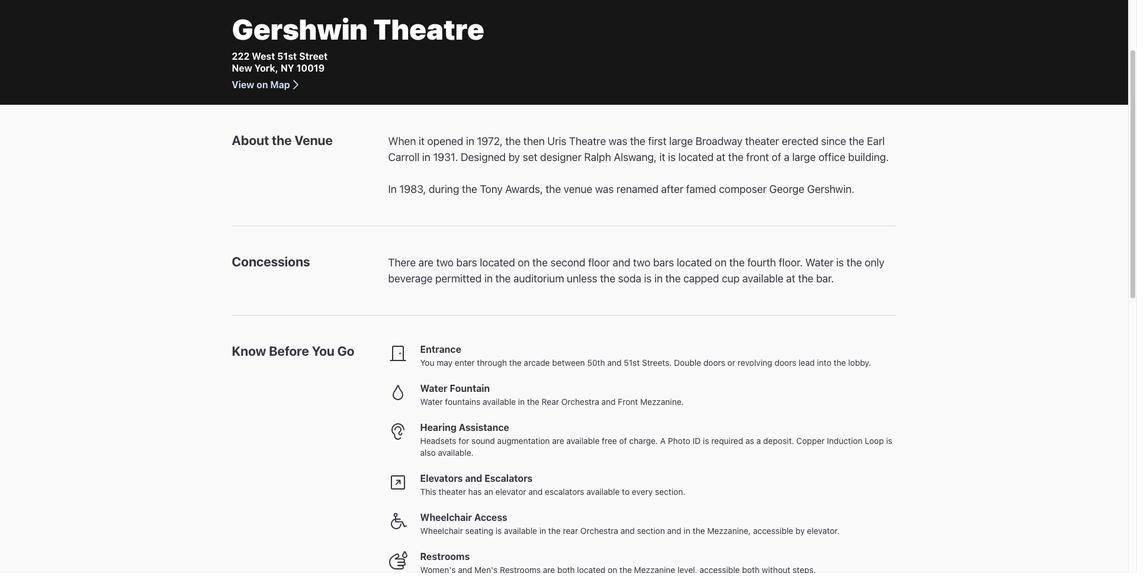 Task type: vqa. For each thing, say whether or not it's contained in the screenshot.
50TH
yes



Task type: describe. For each thing, give the bounding box(es) containing it.
elevator
[[496, 487, 526, 497]]

located up permitted
[[480, 257, 515, 269]]

and inside water fountain water fountains available in the rear orchestra and front mezzanine.
[[602, 397, 616, 407]]

1 doors from the left
[[704, 358, 726, 368]]

and right elevator
[[529, 487, 543, 497]]

was inside when it opened in 1972, the then uris theatre was the first large broadway theater erected since the earl carroll in 1931. designed by set designer ralph alswang, it is located at the front of a large office building.
[[609, 135, 628, 148]]

during
[[429, 183, 459, 196]]

ralph
[[584, 151, 611, 164]]

1 horizontal spatial large
[[793, 151, 816, 164]]

erected
[[782, 135, 819, 148]]

set
[[523, 151, 538, 164]]

access
[[474, 512, 508, 523]]

lobby.
[[849, 358, 871, 368]]

concessions
[[232, 254, 310, 270]]

building.
[[849, 151, 889, 164]]

when it opened in 1972, the then uris theatre was the first large broadway theater erected since the earl carroll in 1931. designed by set designer ralph alswang, it is located at the front of a large office building.
[[388, 135, 889, 164]]

designed
[[461, 151, 506, 164]]

copper
[[797, 436, 825, 446]]

is right soda
[[644, 273, 652, 285]]

opened
[[427, 135, 464, 148]]

street
[[299, 51, 328, 62]]

beverage
[[388, 273, 433, 285]]

available inside there are two bars located on the second floor and two bars located on the fourth floor. water is the only beverage permitted in the auditorium unless the soda is in the capped cup available at the bar.
[[743, 273, 784, 285]]

when
[[388, 135, 416, 148]]

fountain
[[450, 383, 490, 394]]

available inside elevators and escalators this theater has an elevator and escalators available to every section.
[[587, 487, 620, 497]]

there
[[388, 257, 416, 269]]

2 doors from the left
[[775, 358, 797, 368]]

available inside wheelchair access wheelchair seating is available in the rear orchestra and section and in the mezzanine, accessible by elevator.
[[504, 526, 537, 536]]

hearing assistance headsets for sound augmentation are available free of charge.  a photo id is required as a deposit. copper induction loop is also available.
[[420, 422, 893, 458]]

elevator.
[[807, 526, 840, 536]]

id
[[693, 436, 701, 446]]

awards,
[[505, 183, 543, 196]]

new
[[232, 63, 252, 73]]

rear
[[563, 526, 578, 536]]

know before you go
[[232, 344, 355, 359]]

view on map
[[232, 79, 290, 90]]

front
[[618, 397, 638, 407]]

capped
[[684, 273, 719, 285]]

designer
[[540, 151, 582, 164]]

through
[[477, 358, 507, 368]]

elevators and escalators this theater has an elevator and escalators available to every section.
[[420, 473, 686, 497]]

view on map link
[[232, 79, 301, 91]]

the inside water fountain water fountains available in the rear orchestra and front mezzanine.
[[527, 397, 540, 407]]

tony
[[480, 183, 503, 196]]

only
[[865, 257, 885, 269]]

in 1983, during the tony awards, the venue was renamed after famed composer george gershwin.
[[388, 183, 855, 196]]

loop
[[865, 436, 884, 446]]

1972,
[[477, 135, 503, 148]]

are inside there are two bars located on the second floor and two bars located on the fourth floor. water is the only beverage permitted in the auditorium unless the soda is in the capped cup available at the bar.
[[419, 257, 434, 269]]

theatre inside when it opened in 1972, the then uris theatre was the first large broadway theater erected since the earl carroll in 1931. designed by set designer ralph alswang, it is located at the front of a large office building.
[[569, 135, 606, 148]]

floor
[[588, 257, 610, 269]]

gershwin.
[[807, 183, 855, 196]]

since
[[821, 135, 847, 148]]

cup
[[722, 273, 740, 285]]

2 two from the left
[[633, 257, 651, 269]]

a inside when it opened in 1972, the then uris theatre was the first large broadway theater erected since the earl carroll in 1931. designed by set designer ralph alswang, it is located at the front of a large office building.
[[784, 151, 790, 164]]

double
[[674, 358, 701, 368]]

then
[[524, 135, 545, 148]]

by inside when it opened in 1972, the then uris theatre was the first large broadway theater erected since the earl carroll in 1931. designed by set designer ralph alswang, it is located at the front of a large office building.
[[509, 151, 520, 164]]

revolving
[[738, 358, 773, 368]]

1931.
[[433, 151, 458, 164]]

there are two bars located on the second floor and two bars located on the fourth floor. water is the only beverage permitted in the auditorium unless the soda is in the capped cup available at the bar.
[[388, 257, 885, 285]]

1983,
[[400, 183, 426, 196]]

gershwin theatre 222 west 51st street new york, ny 10019
[[232, 12, 485, 73]]

venue
[[564, 183, 593, 196]]

and right section
[[667, 526, 682, 536]]

at inside there are two bars located on the second floor and two bars located on the fourth floor. water is the only beverage permitted in the auditorium unless the soda is in the capped cup available at the bar.
[[787, 273, 796, 285]]

escalators
[[485, 473, 533, 484]]

this
[[420, 487, 437, 497]]

induction
[[827, 436, 863, 446]]

about
[[232, 133, 269, 148]]

know
[[232, 344, 266, 359]]

theatre inside the gershwin theatre 222 west 51st street new york, ny 10019
[[373, 12, 485, 46]]

composer
[[719, 183, 767, 196]]

carroll
[[388, 151, 420, 164]]

may
[[437, 358, 453, 368]]

and inside there are two bars located on the second floor and two bars located on the fourth floor. water is the only beverage permitted in the auditorium unless the soda is in the capped cup available at the bar.
[[613, 257, 631, 269]]

restrooms
[[420, 552, 470, 562]]

of inside hearing assistance headsets for sound augmentation are available free of charge.  a photo id is required as a deposit. copper induction loop is also available.
[[619, 436, 627, 446]]

10019
[[297, 63, 325, 73]]

escalators
[[545, 487, 584, 497]]

front
[[747, 151, 769, 164]]

unless
[[567, 273, 598, 285]]

theater inside when it opened in 1972, the then uris theatre was the first large broadway theater erected since the earl carroll in 1931. designed by set designer ralph alswang, it is located at the front of a large office building.
[[745, 135, 779, 148]]

view
[[232, 79, 254, 90]]

mezzanine,
[[707, 526, 751, 536]]

0 horizontal spatial on
[[257, 79, 268, 90]]

augmentation
[[497, 436, 550, 446]]

ny
[[281, 63, 294, 73]]

charge.
[[629, 436, 658, 446]]

elevators
[[420, 473, 463, 484]]

has
[[468, 487, 482, 497]]

map
[[270, 79, 290, 90]]

2 bars from the left
[[653, 257, 674, 269]]

bar.
[[816, 273, 834, 285]]

is inside wheelchair access wheelchair seating is available in the rear orchestra and section and in the mezzanine, accessible by elevator.
[[496, 526, 502, 536]]

uris
[[548, 135, 567, 148]]

or
[[728, 358, 736, 368]]

section.
[[655, 487, 686, 497]]

seating
[[465, 526, 493, 536]]

required
[[712, 436, 744, 446]]

1 horizontal spatial on
[[518, 257, 530, 269]]

is inside when it opened in 1972, the then uris theatre was the first large broadway theater erected since the earl carroll in 1931. designed by set designer ralph alswang, it is located at the front of a large office building.
[[668, 151, 676, 164]]

into
[[817, 358, 832, 368]]



Task type: locate. For each thing, give the bounding box(es) containing it.
for
[[459, 436, 469, 446]]

water up hearing
[[420, 397, 443, 407]]

located inside when it opened in 1972, the then uris theatre was the first large broadway theater erected since the earl carroll in 1931. designed by set designer ralph alswang, it is located at the front of a large office building.
[[679, 151, 714, 164]]

and up has
[[465, 473, 482, 484]]

water up bar.
[[806, 257, 834, 269]]

0 vertical spatial it
[[419, 135, 425, 148]]

mezzanine.
[[640, 397, 684, 407]]

is right id
[[703, 436, 709, 446]]

a
[[660, 436, 666, 446]]

you left go
[[312, 344, 335, 359]]

fountains
[[445, 397, 481, 407]]

0 horizontal spatial large
[[669, 135, 693, 148]]

go
[[337, 344, 355, 359]]

large right first
[[669, 135, 693, 148]]

1 horizontal spatial are
[[552, 436, 564, 446]]

1 vertical spatial are
[[552, 436, 564, 446]]

0 horizontal spatial doors
[[704, 358, 726, 368]]

west
[[252, 51, 275, 62]]

auditorium
[[514, 273, 564, 285]]

you left may
[[420, 358, 435, 368]]

located up capped on the top right of page
[[677, 257, 712, 269]]

0 vertical spatial water
[[806, 257, 834, 269]]

theater down elevators
[[439, 487, 466, 497]]

0 horizontal spatial at
[[717, 151, 726, 164]]

and inside the "entrance you may enter through the arcade between 50th and 51st streets. double doors or revolving doors lead into the lobby."
[[608, 358, 622, 368]]

are up beverage
[[419, 257, 434, 269]]

of right front
[[772, 151, 782, 164]]

0 horizontal spatial are
[[419, 257, 434, 269]]

available left free
[[567, 436, 600, 446]]

at
[[717, 151, 726, 164], [787, 273, 796, 285]]

1 vertical spatial theater
[[439, 487, 466, 497]]

it right the when
[[419, 135, 425, 148]]

in
[[466, 135, 474, 148], [422, 151, 431, 164], [485, 273, 493, 285], [655, 273, 663, 285], [518, 397, 525, 407], [540, 526, 546, 536], [684, 526, 691, 536]]

1 horizontal spatial it
[[660, 151, 666, 164]]

0 horizontal spatial theatre
[[373, 12, 485, 46]]

and right 50th
[[608, 358, 622, 368]]

1 horizontal spatial two
[[633, 257, 651, 269]]

1 horizontal spatial doors
[[775, 358, 797, 368]]

at down broadway
[[717, 151, 726, 164]]

about the venue
[[232, 133, 333, 148]]

by left the 'elevator.'
[[796, 526, 805, 536]]

headsets
[[420, 436, 457, 446]]

gershwin
[[232, 12, 368, 46]]

by inside wheelchair access wheelchair seating is available in the rear orchestra and section and in the mezzanine, accessible by elevator.
[[796, 526, 805, 536]]

office
[[819, 151, 846, 164]]

1 vertical spatial large
[[793, 151, 816, 164]]

streets.
[[642, 358, 672, 368]]

enter
[[455, 358, 475, 368]]

floor.
[[779, 257, 803, 269]]

is left only
[[837, 257, 844, 269]]

and left front
[[602, 397, 616, 407]]

222
[[232, 51, 250, 62]]

a down erected
[[784, 151, 790, 164]]

1 horizontal spatial by
[[796, 526, 805, 536]]

0 horizontal spatial by
[[509, 151, 520, 164]]

0 vertical spatial are
[[419, 257, 434, 269]]

1 vertical spatial it
[[660, 151, 666, 164]]

51st inside the gershwin theatre 222 west 51st street new york, ny 10019
[[277, 51, 297, 62]]

1 vertical spatial orchestra
[[581, 526, 619, 536]]

orchestra inside water fountain water fountains available in the rear orchestra and front mezzanine.
[[561, 397, 599, 407]]

of
[[772, 151, 782, 164], [619, 436, 627, 446]]

before
[[269, 344, 309, 359]]

1 two from the left
[[436, 257, 454, 269]]

available left to
[[587, 487, 620, 497]]

renamed
[[617, 183, 659, 196]]

you
[[312, 344, 335, 359], [420, 358, 435, 368]]

1 vertical spatial was
[[595, 183, 614, 196]]

1 vertical spatial of
[[619, 436, 627, 446]]

51st up ny
[[277, 51, 297, 62]]

1 vertical spatial theatre
[[569, 135, 606, 148]]

2 vertical spatial water
[[420, 397, 443, 407]]

was up alswang,
[[609, 135, 628, 148]]

in inside water fountain water fountains available in the rear orchestra and front mezzanine.
[[518, 397, 525, 407]]

1 horizontal spatial theatre
[[569, 135, 606, 148]]

of inside when it opened in 1972, the then uris theatre was the first large broadway theater erected since the earl carroll in 1931. designed by set designer ralph alswang, it is located at the front of a large office building.
[[772, 151, 782, 164]]

it down first
[[660, 151, 666, 164]]

alswang,
[[614, 151, 657, 164]]

is right loop
[[886, 436, 893, 446]]

the
[[272, 133, 292, 148], [506, 135, 521, 148], [630, 135, 646, 148], [849, 135, 865, 148], [728, 151, 744, 164], [462, 183, 477, 196], [546, 183, 561, 196], [533, 257, 548, 269], [730, 257, 745, 269], [847, 257, 862, 269], [496, 273, 511, 285], [600, 273, 616, 285], [666, 273, 681, 285], [798, 273, 814, 285], [509, 358, 522, 368], [834, 358, 846, 368], [527, 397, 540, 407], [549, 526, 561, 536], [693, 526, 705, 536]]

0 horizontal spatial it
[[419, 135, 425, 148]]

0 horizontal spatial a
[[757, 436, 761, 446]]

york,
[[255, 63, 278, 73]]

theater inside elevators and escalators this theater has an elevator and escalators available to every section.
[[439, 487, 466, 497]]

available.
[[438, 448, 474, 458]]

was right venue
[[595, 183, 614, 196]]

fourth
[[748, 257, 776, 269]]

1 horizontal spatial theater
[[745, 135, 779, 148]]

0 horizontal spatial bars
[[457, 257, 477, 269]]

0 horizontal spatial theater
[[439, 487, 466, 497]]

0 vertical spatial 51st
[[277, 51, 297, 62]]

theater up front
[[745, 135, 779, 148]]

earl
[[867, 135, 885, 148]]

1 horizontal spatial 51st
[[624, 358, 640, 368]]

lead
[[799, 358, 815, 368]]

by
[[509, 151, 520, 164], [796, 526, 805, 536]]

1 vertical spatial by
[[796, 526, 805, 536]]

a
[[784, 151, 790, 164], [757, 436, 761, 446]]

2 horizontal spatial on
[[715, 257, 727, 269]]

0 vertical spatial by
[[509, 151, 520, 164]]

are inside hearing assistance headsets for sound augmentation are available free of charge.  a photo id is required as a deposit. copper induction loop is also available.
[[552, 436, 564, 446]]

0 horizontal spatial you
[[312, 344, 335, 359]]

permitted
[[435, 273, 482, 285]]

doors
[[704, 358, 726, 368], [775, 358, 797, 368]]

0 vertical spatial orchestra
[[561, 397, 599, 407]]

0 horizontal spatial two
[[436, 257, 454, 269]]

orchestra
[[561, 397, 599, 407], [581, 526, 619, 536]]

water inside there are two bars located on the second floor and two bars located on the fourth floor. water is the only beverage permitted in the auditorium unless the soda is in the capped cup available at the bar.
[[806, 257, 834, 269]]

51st inside the "entrance you may enter through the arcade between 50th and 51st streets. double doors or revolving doors lead into the lobby."
[[624, 358, 640, 368]]

venue
[[295, 133, 333, 148]]

0 vertical spatial was
[[609, 135, 628, 148]]

1 horizontal spatial you
[[420, 358, 435, 368]]

two up soda
[[633, 257, 651, 269]]

0 horizontal spatial 51st
[[277, 51, 297, 62]]

second
[[551, 257, 586, 269]]

0 vertical spatial large
[[669, 135, 693, 148]]

0 vertical spatial wheelchair
[[420, 512, 472, 523]]

and
[[613, 257, 631, 269], [608, 358, 622, 368], [602, 397, 616, 407], [465, 473, 482, 484], [529, 487, 543, 497], [621, 526, 635, 536], [667, 526, 682, 536]]

1 wheelchair from the top
[[420, 512, 472, 523]]

large down erected
[[793, 151, 816, 164]]

of right free
[[619, 436, 627, 446]]

50th
[[587, 358, 605, 368]]

available inside water fountain water fountains available in the rear orchestra and front mezzanine.
[[483, 397, 516, 407]]

wheelchair up restrooms
[[420, 526, 463, 536]]

1 horizontal spatial of
[[772, 151, 782, 164]]

you inside the "entrance you may enter through the arcade between 50th and 51st streets. double doors or revolving doors lead into the lobby."
[[420, 358, 435, 368]]

first
[[648, 135, 667, 148]]

two up permitted
[[436, 257, 454, 269]]

0 horizontal spatial of
[[619, 436, 627, 446]]

1 vertical spatial 51st
[[624, 358, 640, 368]]

available inside hearing assistance headsets for sound augmentation are available free of charge.  a photo id is required as a deposit. copper induction loop is also available.
[[567, 436, 600, 446]]

1 horizontal spatial a
[[784, 151, 790, 164]]

available down access
[[504, 526, 537, 536]]

large
[[669, 135, 693, 148], [793, 151, 816, 164]]

by left set
[[509, 151, 520, 164]]

is up after
[[668, 151, 676, 164]]

water fountain water fountains available in the rear orchestra and front mezzanine.
[[420, 383, 684, 407]]

deposit.
[[763, 436, 794, 446]]

is down access
[[496, 526, 502, 536]]

on down york, in the left top of the page
[[257, 79, 268, 90]]

0 vertical spatial at
[[717, 151, 726, 164]]

1 horizontal spatial bars
[[653, 257, 674, 269]]

it
[[419, 135, 425, 148], [660, 151, 666, 164]]

51st
[[277, 51, 297, 62], [624, 358, 640, 368]]

wheelchair access wheelchair seating is available in the rear orchestra and section and in the mezzanine, accessible by elevator.
[[420, 512, 840, 536]]

was
[[609, 135, 628, 148], [595, 183, 614, 196]]

water
[[806, 257, 834, 269], [420, 383, 448, 394], [420, 397, 443, 407]]

1 vertical spatial at
[[787, 273, 796, 285]]

on up the auditorium
[[518, 257, 530, 269]]

0 vertical spatial of
[[772, 151, 782, 164]]

1 vertical spatial water
[[420, 383, 448, 394]]

sound
[[472, 436, 495, 446]]

located down broadway
[[679, 151, 714, 164]]

soda
[[618, 273, 642, 285]]

entrance
[[420, 344, 461, 355]]

0 vertical spatial a
[[784, 151, 790, 164]]

doors left lead
[[775, 358, 797, 368]]

1 vertical spatial a
[[757, 436, 761, 446]]

section
[[637, 526, 665, 536]]

wheelchair down this
[[420, 512, 472, 523]]

accessible
[[753, 526, 794, 536]]

a inside hearing assistance headsets for sound augmentation are available free of charge.  a photo id is required as a deposit. copper induction loop is also available.
[[757, 436, 761, 446]]

0 vertical spatial theater
[[745, 135, 779, 148]]

available up assistance
[[483, 397, 516, 407]]

in
[[388, 183, 397, 196]]

a right 'as'
[[757, 436, 761, 446]]

as
[[746, 436, 755, 446]]

hearing
[[420, 422, 457, 433]]

are right augmentation
[[552, 436, 564, 446]]

water down may
[[420, 383, 448, 394]]

1 vertical spatial wheelchair
[[420, 526, 463, 536]]

orchestra inside wheelchair access wheelchair seating is available in the rear orchestra and section and in the mezzanine, accessible by elevator.
[[581, 526, 619, 536]]

entrance you may enter through the arcade between 50th and 51st streets. double doors or revolving doors lead into the lobby.
[[420, 344, 871, 368]]

george
[[770, 183, 805, 196]]

1 bars from the left
[[457, 257, 477, 269]]

at down the floor.
[[787, 273, 796, 285]]

at inside when it opened in 1972, the then uris theatre was the first large broadway theater erected since the earl carroll in 1931. designed by set designer ralph alswang, it is located at the front of a large office building.
[[717, 151, 726, 164]]

assistance
[[459, 422, 509, 433]]

after
[[661, 183, 684, 196]]

photo
[[668, 436, 691, 446]]

available
[[743, 273, 784, 285], [483, 397, 516, 407], [567, 436, 600, 446], [587, 487, 620, 497], [504, 526, 537, 536]]

available down fourth
[[743, 273, 784, 285]]

0 vertical spatial theatre
[[373, 12, 485, 46]]

on up cup
[[715, 257, 727, 269]]

2 wheelchair from the top
[[420, 526, 463, 536]]

every
[[632, 487, 653, 497]]

1 horizontal spatial at
[[787, 273, 796, 285]]

51st left streets.
[[624, 358, 640, 368]]

and up soda
[[613, 257, 631, 269]]

an
[[484, 487, 493, 497]]

doors left or
[[704, 358, 726, 368]]

and left section
[[621, 526, 635, 536]]



